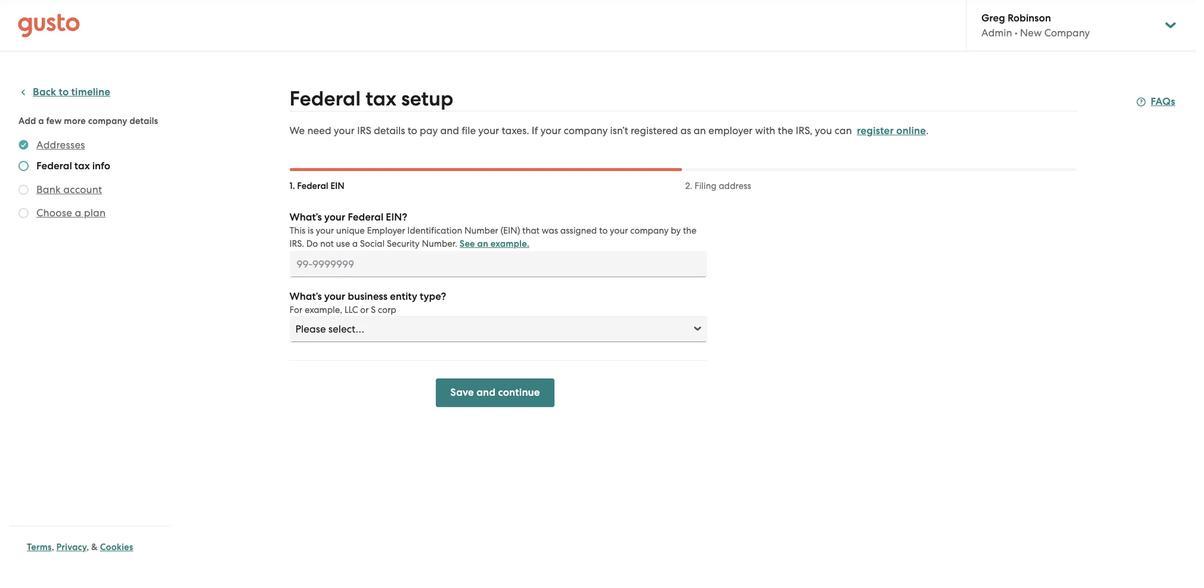 Task type: locate. For each thing, give the bounding box(es) containing it.
federal tax info list
[[18, 138, 165, 223]]

0 vertical spatial to
[[59, 86, 69, 98]]

check image down circle check icon
[[18, 161, 29, 171]]

1 horizontal spatial a
[[75, 207, 81, 219]]

company right more
[[88, 116, 127, 126]]

What's your Federal EIN? text field
[[290, 251, 707, 277]]

choose a plan button
[[36, 206, 106, 220]]

1 horizontal spatial details
[[374, 125, 405, 137]]

1 vertical spatial what's
[[290, 291, 322, 303]]

your up unique
[[324, 211, 346, 224]]

0 horizontal spatial an
[[478, 239, 489, 249]]

a left 'few'
[[38, 116, 44, 126]]

employer
[[709, 125, 753, 137]]

more
[[64, 116, 86, 126]]

filing address
[[695, 181, 752, 192]]

your right assigned
[[610, 226, 628, 236]]

employer
[[367, 226, 406, 236]]

0 vertical spatial an
[[694, 125, 707, 137]]

address
[[719, 181, 752, 192]]

use
[[336, 239, 350, 249]]

company left the isn't
[[564, 125, 608, 137]]

you
[[816, 125, 833, 137]]

1 vertical spatial to
[[408, 125, 418, 137]]

1 vertical spatial a
[[75, 207, 81, 219]]

the right by
[[683, 226, 697, 236]]

tax up irs
[[366, 87, 397, 111]]

company left by
[[631, 226, 669, 236]]

,
[[52, 542, 54, 553], [87, 542, 89, 553]]

federal for federal ein
[[297, 181, 329, 192]]

a right use
[[353, 239, 358, 249]]

federal down addresses
[[36, 160, 72, 172]]

filing
[[695, 181, 717, 192]]

tax for setup
[[366, 87, 397, 111]]

privacy link
[[56, 542, 87, 553]]

&
[[91, 542, 98, 553]]

faqs button
[[1137, 95, 1176, 109]]

0 horizontal spatial ,
[[52, 542, 54, 553]]

2 vertical spatial a
[[353, 239, 358, 249]]

0 vertical spatial what's
[[290, 211, 322, 224]]

company inside the we need your irs details to pay and file your taxes. if your company isn't registered as an employer with the irs, you can register online .
[[564, 125, 608, 137]]

your up not on the top of page
[[316, 226, 334, 236]]

what's up for
[[290, 291, 322, 303]]

cookies
[[100, 542, 133, 553]]

your left irs
[[334, 125, 355, 137]]

tax left info
[[74, 160, 90, 172]]

2 horizontal spatial company
[[631, 226, 669, 236]]

1 vertical spatial an
[[478, 239, 489, 249]]

federal inside list
[[36, 160, 72, 172]]

1 horizontal spatial tax
[[366, 87, 397, 111]]

federal left ein
[[297, 181, 329, 192]]

company inside this is your unique employer identification number (ein) that was assigned to your company by the irs. do not use a social security number.
[[631, 226, 669, 236]]

example.
[[491, 239, 530, 249]]

an right as
[[694, 125, 707, 137]]

what's for what's your business entity type? for example, llc or s corp
[[290, 291, 322, 303]]

2 what's from the top
[[290, 291, 322, 303]]

0 vertical spatial and
[[441, 125, 459, 137]]

number.
[[422, 239, 458, 249]]

the inside the we need your irs details to pay and file your taxes. if your company isn't registered as an employer with the irs, you can register online .
[[778, 125, 794, 137]]

to
[[59, 86, 69, 98], [408, 125, 418, 137], [600, 226, 608, 236]]

2 horizontal spatial to
[[600, 226, 608, 236]]

1 what's from the top
[[290, 211, 322, 224]]

with
[[756, 125, 776, 137]]

few
[[46, 116, 62, 126]]

0 vertical spatial tax
[[366, 87, 397, 111]]

federal up need at the top of the page
[[290, 87, 361, 111]]

greg
[[982, 12, 1006, 24]]

check image
[[18, 208, 29, 218]]

ein
[[331, 181, 345, 192]]

0 horizontal spatial and
[[441, 125, 459, 137]]

the inside this is your unique employer identification number (ein) that was assigned to your company by the irs. do not use a social security number.
[[683, 226, 697, 236]]

0 vertical spatial a
[[38, 116, 44, 126]]

an
[[694, 125, 707, 137], [478, 239, 489, 249]]

and
[[441, 125, 459, 137], [477, 387, 496, 399]]

an down the number
[[478, 239, 489, 249]]

your up example,
[[324, 291, 346, 303]]

isn't
[[611, 125, 629, 137]]

a for choose
[[75, 207, 81, 219]]

details inside the we need your irs details to pay and file your taxes. if your company isn't registered as an employer with the irs, you can register online .
[[374, 125, 405, 137]]

•
[[1015, 27, 1018, 39]]

what's inside what's your business entity type? for example, llc or s corp
[[290, 291, 322, 303]]

assigned
[[561, 226, 597, 236]]

your
[[334, 125, 355, 137], [479, 125, 500, 137], [541, 125, 562, 137], [324, 211, 346, 224], [316, 226, 334, 236], [610, 226, 628, 236], [324, 291, 346, 303]]

2 check image from the top
[[18, 185, 29, 195]]

to right back
[[59, 86, 69, 98]]

is
[[308, 226, 314, 236]]

setup
[[401, 87, 454, 111]]

was
[[542, 226, 558, 236]]

federal for federal tax setup
[[290, 87, 361, 111]]

a inside button
[[75, 207, 81, 219]]

check image up check image
[[18, 185, 29, 195]]

2 , from the left
[[87, 542, 89, 553]]

and right save
[[477, 387, 496, 399]]

number
[[465, 226, 499, 236]]

faqs
[[1152, 95, 1176, 108]]

1 horizontal spatial ,
[[87, 542, 89, 553]]

0 horizontal spatial a
[[38, 116, 44, 126]]

company
[[88, 116, 127, 126], [564, 125, 608, 137], [631, 226, 669, 236]]

and left "file"
[[441, 125, 459, 137]]

as
[[681, 125, 692, 137]]

need
[[308, 125, 332, 137]]

1 vertical spatial and
[[477, 387, 496, 399]]

circle check image
[[18, 138, 29, 152]]

2 vertical spatial to
[[600, 226, 608, 236]]

2 horizontal spatial a
[[353, 239, 358, 249]]

1 horizontal spatial company
[[564, 125, 608, 137]]

company for this is your unique employer identification number (ein) that was assigned to your company by the irs. do not use a social security number.
[[631, 226, 669, 236]]

0 vertical spatial check image
[[18, 161, 29, 171]]

addresses
[[36, 139, 85, 151]]

1 horizontal spatial to
[[408, 125, 418, 137]]

admin
[[982, 27, 1013, 39]]

save and continue button
[[436, 379, 555, 408]]

1 vertical spatial tax
[[74, 160, 90, 172]]

continue
[[499, 387, 540, 399]]

terms
[[27, 542, 52, 553]]

or
[[360, 305, 369, 316]]

tax inside list
[[74, 160, 90, 172]]

, left 'privacy'
[[52, 542, 54, 553]]

see an example. button
[[460, 237, 530, 251]]

addresses button
[[36, 138, 85, 152]]

1 horizontal spatial and
[[477, 387, 496, 399]]

0 horizontal spatial the
[[683, 226, 697, 236]]

check image
[[18, 161, 29, 171], [18, 185, 29, 195]]

unique
[[336, 226, 365, 236]]

the
[[778, 125, 794, 137], [683, 226, 697, 236]]

0 horizontal spatial tax
[[74, 160, 90, 172]]

back to timeline
[[33, 86, 110, 98]]

a
[[38, 116, 44, 126], [75, 207, 81, 219], [353, 239, 358, 249]]

details
[[130, 116, 158, 126], [374, 125, 405, 137]]

1 vertical spatial the
[[683, 226, 697, 236]]

timeline
[[71, 86, 110, 98]]

1 horizontal spatial an
[[694, 125, 707, 137]]

the left irs,
[[778, 125, 794, 137]]

s
[[371, 305, 376, 316]]

bank account
[[36, 184, 102, 196]]

an inside popup button
[[478, 239, 489, 249]]

0 horizontal spatial to
[[59, 86, 69, 98]]

tax
[[366, 87, 397, 111], [74, 160, 90, 172]]

your inside what's your business entity type? for example, llc or s corp
[[324, 291, 346, 303]]

new
[[1021, 27, 1043, 39]]

to left the pay
[[408, 125, 418, 137]]

1 vertical spatial check image
[[18, 185, 29, 195]]

, left &
[[87, 542, 89, 553]]

1 horizontal spatial the
[[778, 125, 794, 137]]

a left the plan
[[75, 207, 81, 219]]

federal ein
[[297, 181, 345, 192]]

federal
[[290, 87, 361, 111], [36, 160, 72, 172], [297, 181, 329, 192], [348, 211, 384, 224]]

0 vertical spatial the
[[778, 125, 794, 137]]

to inside button
[[59, 86, 69, 98]]

0 horizontal spatial company
[[88, 116, 127, 126]]

company for we need your irs details to pay and file your taxes. if your company isn't registered as an employer with the irs, you can register online .
[[564, 125, 608, 137]]

a inside this is your unique employer identification number (ein) that was assigned to your company by the irs. do not use a social security number.
[[353, 239, 358, 249]]

what's up is
[[290, 211, 322, 224]]

for
[[290, 305, 303, 316]]

to right assigned
[[600, 226, 608, 236]]



Task type: vqa. For each thing, say whether or not it's contained in the screenshot.
run
no



Task type: describe. For each thing, give the bounding box(es) containing it.
back to timeline button
[[18, 85, 110, 100]]

company
[[1045, 27, 1091, 39]]

bank account button
[[36, 183, 102, 197]]

1 , from the left
[[52, 542, 54, 553]]

federal for federal tax info
[[36, 160, 72, 172]]

example,
[[305, 305, 343, 316]]

and inside the we need your irs details to pay and file your taxes. if your company isn't registered as an employer with the irs, you can register online .
[[441, 125, 459, 137]]

see an example.
[[460, 239, 530, 249]]

account
[[63, 184, 102, 196]]

register online link
[[858, 125, 927, 137]]

that
[[523, 226, 540, 236]]

register
[[858, 125, 894, 137]]

choose
[[36, 207, 72, 219]]

add a few more company details
[[18, 116, 158, 126]]

and inside button
[[477, 387, 496, 399]]

tax for info
[[74, 160, 90, 172]]

federal up unique
[[348, 211, 384, 224]]

pay
[[420, 125, 438, 137]]

robinson
[[1008, 12, 1052, 24]]

registered
[[631, 125, 678, 137]]

this
[[290, 226, 306, 236]]

irs.
[[290, 239, 304, 249]]

online
[[897, 125, 927, 137]]

terms link
[[27, 542, 52, 553]]

we need your irs details to pay and file your taxes. if your company isn't registered as an employer with the irs, you can register online .
[[290, 125, 929, 137]]

privacy
[[56, 542, 87, 553]]

federal tax info
[[36, 160, 110, 172]]

.
[[927, 125, 929, 137]]

not
[[320, 239, 334, 249]]

irs,
[[796, 125, 813, 137]]

1 check image from the top
[[18, 161, 29, 171]]

irs
[[357, 125, 372, 137]]

if
[[532, 125, 538, 137]]

home image
[[18, 13, 80, 37]]

ein?
[[386, 211, 408, 224]]

entity
[[390, 291, 418, 303]]

to inside the we need your irs details to pay and file your taxes. if your company isn't registered as an employer with the irs, you can register online .
[[408, 125, 418, 137]]

your right "file"
[[479, 125, 500, 137]]

cookies button
[[100, 541, 133, 555]]

taxes.
[[502, 125, 530, 137]]

0 horizontal spatial details
[[130, 116, 158, 126]]

an inside the we need your irs details to pay and file your taxes. if your company isn't registered as an employer with the irs, you can register online .
[[694, 125, 707, 137]]

by
[[671, 226, 681, 236]]

file
[[462, 125, 476, 137]]

this is your unique employer identification number (ein) that was assigned to your company by the irs. do not use a social security number.
[[290, 226, 697, 249]]

greg robinson admin • new company
[[982, 12, 1091, 39]]

terms , privacy , & cookies
[[27, 542, 133, 553]]

info
[[92, 160, 110, 172]]

your right if on the top left
[[541, 125, 562, 137]]

add
[[18, 116, 36, 126]]

security
[[387, 239, 420, 249]]

llc
[[345, 305, 358, 316]]

what's for what's your federal ein?
[[290, 211, 322, 224]]

plan
[[84, 207, 106, 219]]

to inside this is your unique employer identification number (ein) that was assigned to your company by the irs. do not use a social security number.
[[600, 226, 608, 236]]

see
[[460, 239, 475, 249]]

business
[[348, 291, 388, 303]]

we
[[290, 125, 305, 137]]

federal tax setup
[[290, 87, 454, 111]]

save and continue
[[451, 387, 540, 399]]

what's your federal ein?
[[290, 211, 408, 224]]

(ein)
[[501, 226, 521, 236]]

bank
[[36, 184, 61, 196]]

choose a plan
[[36, 207, 106, 219]]

back
[[33, 86, 56, 98]]

can
[[835, 125, 853, 137]]

social
[[360, 239, 385, 249]]

save
[[451, 387, 474, 399]]

identification
[[408, 226, 463, 236]]

do
[[306, 239, 318, 249]]

corp
[[378, 305, 397, 316]]

type?
[[420, 291, 447, 303]]

what's your business entity type? for example, llc or s corp
[[290, 291, 447, 316]]

a for add
[[38, 116, 44, 126]]



